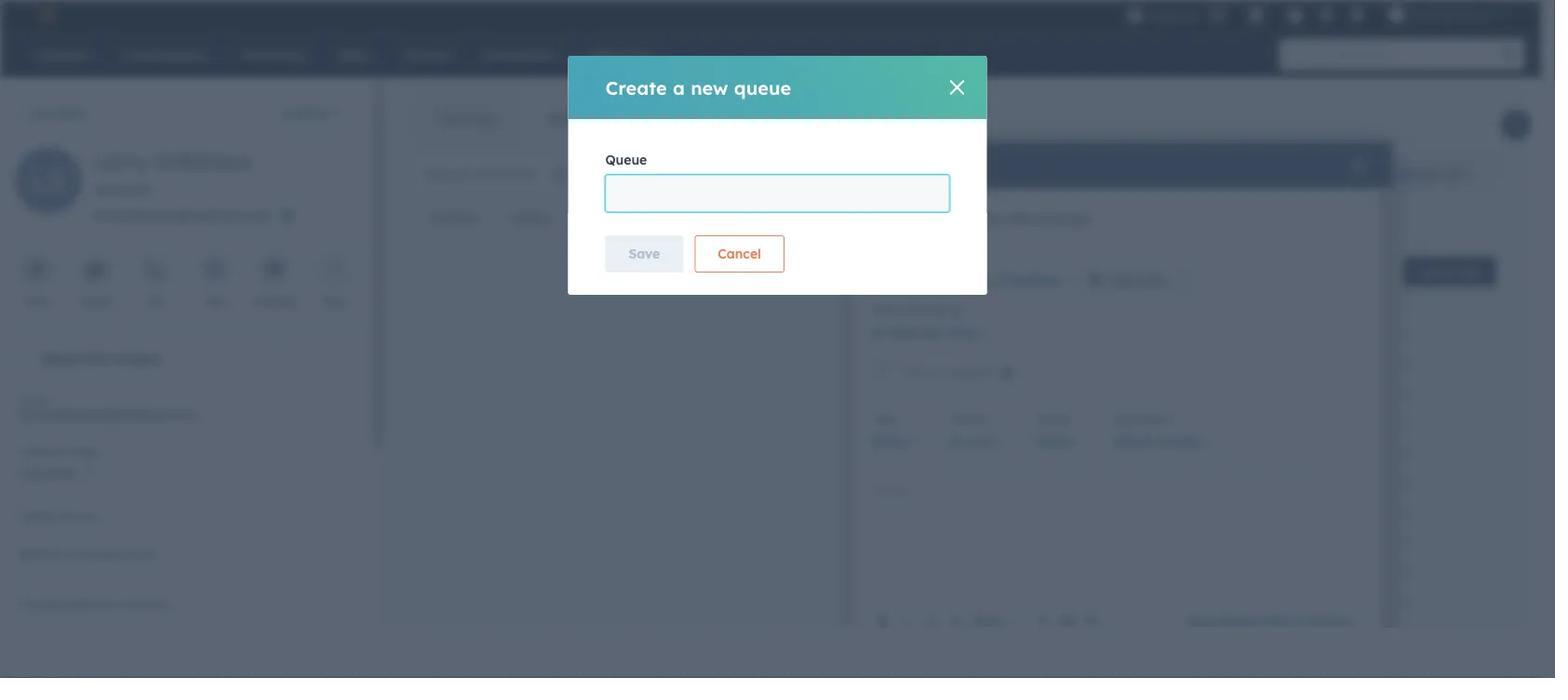 Task type: describe. For each thing, give the bounding box(es) containing it.
0 horizontal spatial task
[[203, 295, 227, 309]]

customer
[[19, 465, 78, 482]]

activities button
[[522, 96, 634, 141]]

create task button
[[1404, 257, 1497, 287]]

marketplaces button
[[1236, 0, 1276, 30]]

record
[[1305, 613, 1347, 630]]

overview button
[[412, 96, 522, 141]]

email inside email larrysafehaus@safeman.com
[[19, 393, 48, 407]]

activities
[[549, 110, 608, 126]]

hubspot image
[[34, 4, 56, 26]]

to for assigned
[[1164, 412, 1175, 426]]

1 vertical spatial all
[[122, 598, 134, 612]]

set
[[901, 363, 924, 381]]

larry
[[93, 147, 148, 175]]

customer button
[[19, 455, 352, 486]]

about this contact
[[41, 350, 161, 366]]

email larrysafehaus@safeman.com
[[19, 393, 198, 423]]

settings link
[[1315, 5, 1338, 25]]

lifecycle stage
[[19, 444, 97, 458]]

overview
[[438, 110, 496, 126]]

unsubscribed
[[19, 598, 91, 612]]

marketplaces image
[[1248, 8, 1264, 25]]

meetings button
[[784, 196, 878, 241]]

notes button
[[495, 196, 568, 241]]

Unsubscribed from all email text field
[[19, 609, 352, 638]]

note
[[23, 295, 49, 309]]

actions
[[283, 105, 331, 121]]

vhs
[[1409, 7, 1433, 22]]

navigation containing overview
[[411, 95, 635, 141]]

help image
[[1287, 8, 1304, 25]]

create for create a new queue
[[605, 76, 667, 99]]

assigned
[[1113, 412, 1161, 426]]

francis
[[1155, 433, 1203, 450]]

low button
[[951, 429, 1006, 455]]

activity button
[[411, 196, 495, 241]]

0 vertical spatial task
[[897, 156, 931, 175]]

contact
[[112, 350, 161, 366]]

from
[[94, 598, 119, 612]]

contact owner
[[19, 510, 96, 524]]

emails
[[587, 210, 627, 227]]

(tuesday)
[[996, 272, 1060, 288]]

a for create
[[673, 76, 685, 99]]

cancel
[[718, 246, 761, 262]]

notifications image
[[1349, 8, 1366, 25]]

activity
[[430, 210, 476, 227]]

vhs can fix it! button
[[1377, 0, 1517, 30]]

new
[[691, 76, 728, 99]]

larry safehaus workman
[[93, 147, 252, 198]]

with
[[1262, 613, 1290, 630]]

days
[[961, 272, 992, 288]]

eloise francis button
[[1113, 429, 1216, 455]]

contacts link
[[15, 105, 87, 121]]

more button
[[969, 609, 1022, 635]]

hubspot link
[[22, 4, 70, 26]]

minimize dialog image
[[867, 159, 882, 174]]

collapse all button
[[1365, 155, 1497, 193]]

ls button
[[15, 147, 82, 221]]

queue
[[734, 76, 791, 99]]

1 horizontal spatial queue
[[1036, 412, 1071, 426]]

note image
[[28, 262, 45, 279]]

eloise
[[1113, 433, 1151, 450]]

a for became
[[65, 547, 72, 561]]

all inside popup button
[[1447, 166, 1462, 182]]

1 vertical spatial larrysafehaus@safeman.com
[[19, 407, 198, 423]]

calling icon image
[[1209, 7, 1225, 24]]

HH:MM text field
[[1080, 270, 1195, 293]]

contacts
[[29, 105, 87, 121]]

Became a subscriber date text field
[[19, 557, 352, 587]]

0 vertical spatial more
[[321, 295, 347, 309]]

create for create task
[[1419, 265, 1454, 279]]

Search HubSpot search field
[[1280, 39, 1508, 71]]

email button
[[871, 429, 921, 455]]

upgrade
[[1147, 8, 1197, 24]]

associated with 1 record
[[1187, 613, 1347, 630]]

menu containing vhs can fix it!
[[1125, 0, 1519, 30]]

close image
[[950, 80, 965, 95]]

cancel button
[[695, 235, 784, 273]]

search image
[[1502, 48, 1515, 61]]

email image
[[87, 262, 104, 279]]

emails button
[[568, 196, 646, 241]]

Queue text field
[[605, 175, 950, 212]]

about this contact button
[[0, 333, 352, 383]]

contact
[[19, 510, 60, 524]]

tasks
[[731, 210, 766, 227]]

eloise francis image
[[1388, 7, 1405, 23]]

low
[[967, 433, 994, 450]]

task inside create task button
[[1457, 265, 1481, 279]]

became a subscriber date
[[19, 547, 157, 561]]

reminder
[[901, 304, 948, 318]]

priority
[[951, 412, 989, 426]]

calls button
[[646, 196, 712, 241]]

queue inside dialog
[[605, 152, 647, 168]]

collapse all
[[1388, 166, 1462, 182]]

email
[[137, 598, 166, 612]]

notes
[[513, 210, 550, 227]]



Task type: locate. For each thing, give the bounding box(es) containing it.
create a new queue dialog
[[568, 56, 987, 295]]

close dialog image
[[1351, 159, 1366, 174]]

more image
[[326, 262, 342, 279]]

0 vertical spatial navigation
[[411, 95, 635, 141]]

navigation
[[411, 95, 635, 141], [411, 196, 878, 242]]

1 vertical spatial queue
[[1036, 412, 1071, 426]]

to right set
[[928, 363, 943, 381]]

Title text field
[[871, 207, 1360, 245]]

in 3 business days (tuesday) button
[[871, 267, 1073, 293]]

navigation containing activity
[[411, 196, 878, 242]]

due
[[921, 324, 946, 341]]

type
[[871, 412, 896, 426]]

1 vertical spatial task
[[1457, 265, 1481, 279]]

search button
[[1493, 39, 1524, 71]]

all
[[1447, 166, 1462, 182], [122, 598, 134, 612]]

0 vertical spatial queue
[[605, 152, 647, 168]]

queue up the none
[[1036, 412, 1071, 426]]

in 3 business days (tuesday)
[[871, 272, 1060, 288]]

calling icon button
[[1201, 3, 1233, 27]]

0 horizontal spatial a
[[65, 547, 72, 561]]

at task due time button
[[871, 320, 992, 346]]

safehaus
[[154, 147, 252, 175]]

1 horizontal spatial create
[[1419, 265, 1454, 279]]

larrysafehaus@safeman.com down larry safehaus workman
[[93, 208, 272, 224]]

1 vertical spatial a
[[65, 547, 72, 561]]

notifications button
[[1342, 0, 1373, 30]]

all right "from" on the bottom left
[[122, 598, 134, 612]]

save button
[[605, 235, 683, 273]]

0 vertical spatial to
[[928, 363, 943, 381]]

a right became
[[65, 547, 72, 561]]

vhs can fix it!
[[1409, 7, 1489, 22]]

1 horizontal spatial a
[[673, 76, 685, 99]]

can
[[1437, 7, 1458, 22]]

2 vertical spatial email
[[871, 433, 908, 450]]

at task due time
[[871, 324, 979, 341]]

all right collapse
[[1447, 166, 1462, 182]]

none button
[[1036, 429, 1083, 455]]

settings image
[[1318, 8, 1335, 25]]

1 horizontal spatial email
[[81, 295, 110, 309]]

menu
[[1125, 0, 1519, 30]]

larrysafehaus@safeman.com
[[93, 208, 272, 224], [19, 407, 198, 423]]

email down about on the bottom left of page
[[19, 393, 48, 407]]

help button
[[1279, 0, 1311, 30]]

1 vertical spatial more
[[973, 613, 1005, 630]]

0 vertical spatial email
[[81, 295, 110, 309]]

create
[[605, 76, 667, 99], [1419, 265, 1454, 279]]

email down the email icon at the left of the page
[[81, 295, 110, 309]]

0 horizontal spatial all
[[122, 598, 134, 612]]

save
[[629, 246, 660, 262]]

collapse
[[1388, 166, 1443, 182]]

to
[[928, 363, 943, 381], [1164, 412, 1175, 426]]

1 vertical spatial email
[[19, 393, 48, 407]]

3
[[890, 272, 898, 288]]

navigation up save
[[411, 196, 878, 242]]

task
[[897, 156, 931, 175], [1457, 265, 1481, 279], [203, 295, 227, 309]]

date
[[132, 547, 157, 561]]

create inside create task button
[[1419, 265, 1454, 279]]

create inside create a new queue dialog
[[605, 76, 667, 99]]

business
[[902, 272, 957, 288]]

1 navigation from the top
[[411, 95, 635, 141]]

send reminder
[[871, 304, 948, 318]]

time
[[950, 324, 979, 341]]

2 horizontal spatial email
[[871, 433, 908, 450]]

2 horizontal spatial task
[[1457, 265, 1481, 279]]

0 horizontal spatial create
[[605, 76, 667, 99]]

1 vertical spatial create
[[1419, 265, 1454, 279]]

actions button
[[271, 95, 356, 132]]

0 horizontal spatial to
[[928, 363, 943, 381]]

owner
[[64, 510, 96, 524]]

workman
[[93, 181, 152, 198]]

at
[[871, 324, 885, 341]]

0 vertical spatial create
[[605, 76, 667, 99]]

0 horizontal spatial email
[[19, 393, 48, 407]]

stage
[[68, 444, 97, 458]]

calls
[[664, 210, 693, 227]]

to up eloise francis popup button
[[1164, 412, 1175, 426]]

1
[[1294, 613, 1301, 630]]

2 vertical spatial task
[[203, 295, 227, 309]]

upgrade image
[[1127, 8, 1143, 25]]

lifecycle
[[19, 444, 64, 458]]

0 horizontal spatial queue
[[605, 152, 647, 168]]

task
[[889, 324, 917, 341]]

0 horizontal spatial more
[[321, 295, 347, 309]]

to for set
[[928, 363, 943, 381]]

Search activities search field
[[411, 155, 584, 193]]

0 vertical spatial a
[[673, 76, 685, 99]]

email down type
[[871, 433, 908, 450]]

associated with 1 record button
[[1187, 609, 1360, 635]]

about
[[41, 350, 80, 366]]

1 horizontal spatial task
[[897, 156, 931, 175]]

meeting
[[253, 295, 296, 309]]

1 vertical spatial navigation
[[411, 196, 878, 242]]

none
[[1036, 433, 1071, 450]]

task image
[[207, 262, 223, 279]]

in
[[871, 272, 886, 288]]

meeting image
[[266, 262, 283, 279]]

create a new queue
[[605, 76, 791, 99]]

more inside popup button
[[973, 613, 1005, 630]]

create task
[[1419, 265, 1481, 279]]

0 vertical spatial all
[[1447, 166, 1462, 182]]

larrysafehaus@safeman.com up 'stage'
[[19, 407, 198, 423]]

1 vertical spatial to
[[1164, 412, 1175, 426]]

eloise francis
[[1113, 433, 1203, 450]]

navigation up search activities search box
[[411, 95, 635, 141]]

call image
[[147, 262, 164, 279]]

fix
[[1461, 7, 1475, 22]]

send
[[871, 304, 898, 318]]

became
[[19, 547, 62, 561]]

0 vertical spatial larrysafehaus@safeman.com
[[93, 208, 272, 224]]

a inside dialog
[[673, 76, 685, 99]]

2 navigation from the top
[[411, 196, 878, 242]]

a
[[673, 76, 685, 99], [65, 547, 72, 561]]

1 horizontal spatial to
[[1164, 412, 1175, 426]]

email inside email popup button
[[871, 433, 908, 450]]

1 horizontal spatial more
[[973, 613, 1005, 630]]

1 horizontal spatial all
[[1447, 166, 1462, 182]]

a left new
[[673, 76, 685, 99]]

this
[[84, 350, 108, 366]]

queue up emails
[[605, 152, 647, 168]]

unsubscribed from all email
[[19, 598, 166, 612]]

call
[[146, 295, 165, 309]]

meetings
[[803, 210, 859, 227]]

assigned to
[[1113, 412, 1175, 426]]

repeat
[[947, 363, 993, 381]]

associated
[[1187, 613, 1258, 630]]



Task type: vqa. For each thing, say whether or not it's contained in the screenshot.
fifth PRESS TO SORT. icon from the left
no



